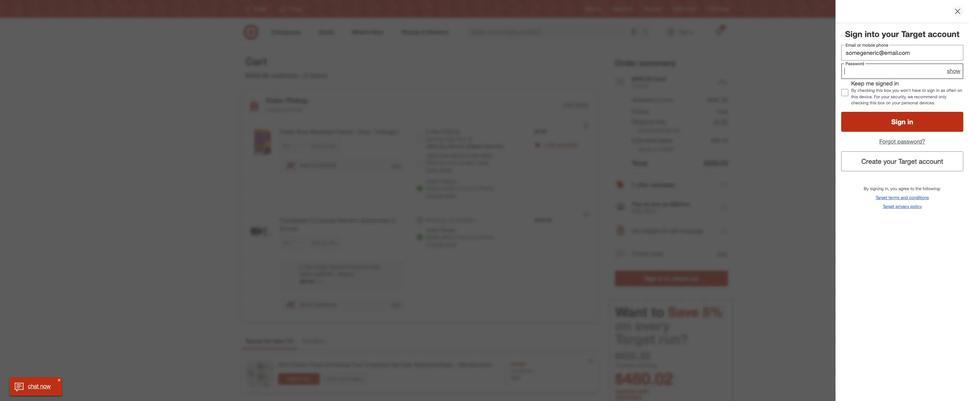 Task type: vqa. For each thing, say whether or not it's contained in the screenshot.


Task type: locate. For each thing, give the bounding box(es) containing it.
2 add a substitute from the top
[[300, 301, 336, 307]]

you inside 2-day shipping get it by sat, nov 18 when you order by 12:00pm tomorrow
[[439, 144, 446, 149]]

0 horizontal spatial available
[[456, 217, 475, 223]]

ready right store pickup option
[[426, 185, 441, 191]]

check
[[672, 275, 688, 282]]

save for later button down console
[[308, 237, 340, 248]]

2 horizontal spatial available
[[651, 181, 675, 188]]

conditions
[[909, 195, 929, 200]]

get up learn
[[426, 160, 435, 166]]

wondershop™
[[458, 361, 494, 368]]

to left the
[[911, 186, 915, 191]]

2 order pickup ready within 2 hours at pinole change store from the top
[[426, 227, 494, 247]]

show button
[[947, 67, 961, 75]]

1 vertical spatial ready
[[426, 234, 441, 240]]

2 a from the top
[[310, 301, 313, 307]]

none checkbox inside sign into your target account dialog
[[842, 89, 849, 96]]

2 vertical spatial pinole
[[480, 234, 494, 240]]

find stores
[[708, 6, 730, 12]]

your inside button
[[884, 157, 897, 165]]

at down 6pm
[[475, 185, 479, 191]]

sign for sign in
[[892, 118, 906, 126]]

1 vertical spatial save
[[312, 240, 321, 245]]

0 vertical spatial add a substitute
[[300, 162, 336, 168]]

substitute down 'breakfast'
[[314, 162, 336, 168]]

summary
[[640, 58, 676, 68]]

1 vertical spatial add button
[[717, 249, 728, 258]]

later
[[328, 143, 337, 149], [328, 240, 337, 245], [273, 337, 285, 344]]

your down security,
[[892, 100, 901, 105]]

on left every
[[615, 317, 632, 334]]

won't
[[901, 88, 911, 93]]

privacy
[[896, 204, 910, 209]]

1 save for later from the top
[[312, 143, 337, 149]]

box down signed
[[884, 88, 891, 93]]

save for later down console
[[312, 240, 337, 245]]

0 vertical spatial box
[[884, 88, 891, 93]]

1 vertical spatial within
[[442, 234, 455, 240]]

following:
[[923, 186, 941, 191]]

1 vertical spatial save for later
[[312, 240, 337, 245]]

0 vertical spatial save for later
[[312, 143, 337, 149]]

1 vertical spatial 1 offer available
[[632, 181, 675, 188]]

0 vertical spatial get
[[426, 136, 435, 142]]

2 link
[[711, 24, 727, 40]]

0 vertical spatial later
[[328, 143, 337, 149]]

sign up forgot password?
[[892, 118, 906, 126]]

1 vertical spatial checking
[[852, 100, 869, 105]]

save for later for breakfast
[[312, 143, 337, 149]]

as inside keep me signed in by checking this box you won't have to sign in as often on this device. for your security, we recommend only checking this box on your personal devices.
[[941, 88, 946, 93]]

by left signing
[[864, 186, 869, 191]]

pickup inside order pickup 2 items at pinole
[[286, 96, 308, 104]]

sign inside button
[[892, 118, 906, 126]]

2 right $505.28 subtotal
[[304, 71, 308, 80]]

1 vertical spatial store
[[445, 241, 456, 247]]

0 vertical spatial redcard
[[644, 6, 661, 12]]

1 ready from the top
[[426, 185, 441, 191]]

it down 'day' on the left top of the page
[[436, 136, 439, 142]]

1 offer available button down $5.29
[[543, 141, 578, 148]]

same
[[426, 152, 439, 159]]

0 horizontal spatial $505.28
[[245, 71, 269, 80]]

0 horizontal spatial offer
[[547, 141, 557, 147]]

2 within from the top
[[442, 234, 455, 240]]

to inside sign in to check out 'button'
[[665, 275, 670, 282]]

None checkbox
[[842, 89, 849, 96]]

0 vertical spatial change
[[426, 192, 444, 198]]

none password field inside sign into your target account dialog
[[842, 63, 964, 79]]

(2
[[655, 97, 659, 103]]

2 it from the top
[[436, 160, 439, 166]]

subtotal for subtotal (2 items)
[[632, 96, 654, 103]]

0 vertical spatial change store button
[[426, 192, 456, 199]]

pinole for store pickup option
[[480, 185, 494, 191]]

target inside the on every target run?
[[615, 331, 656, 347]]

0 vertical spatial with
[[470, 152, 479, 159]]

your right 'create'
[[884, 157, 897, 165]]

- inside 2 year video games protection plan ($450-$499.99) - allstate
[[334, 271, 336, 277]]

a for the bottommost add button
[[310, 301, 313, 307]]

1 offer available down $5.29
[[543, 141, 578, 147]]

in,
[[885, 186, 890, 191]]

0 vertical spatial order pickup ready within 2 hours at pinole change store
[[426, 178, 494, 198]]

0 vertical spatial a
[[310, 162, 313, 168]]

None radio
[[416, 160, 424, 167], [416, 217, 424, 224], [416, 160, 424, 167], [416, 217, 424, 224]]

low
[[652, 201, 661, 208]]

1 within from the top
[[442, 185, 455, 191]]

0 vertical spatial at
[[283, 107, 288, 113]]

Store pickup radio
[[416, 234, 424, 241]]

forgot
[[880, 138, 896, 145]]

this down for
[[870, 100, 877, 105]]

1 vertical spatial cart item ready to fulfill group
[[241, 208, 598, 321]]

this left device.
[[852, 94, 858, 99]]

change store button
[[426, 192, 456, 199], [426, 241, 456, 248]]

into
[[865, 29, 880, 39]]

store for change store button corresponding to store pickup option
[[445, 192, 456, 198]]

ready for change store button corresponding to store pickup option
[[426, 185, 441, 191]]

$499.99)
[[314, 271, 333, 277]]

2 save for later button from the top
[[308, 237, 340, 248]]

hours down 6pm
[[461, 185, 473, 191]]

save for breakfast
[[312, 143, 321, 149]]

in down personal
[[908, 118, 914, 126]]

order down shipping
[[426, 227, 439, 233]]

with
[[632, 208, 642, 214]]

substitute down $69.00
[[314, 301, 336, 307]]

0 horizontal spatial $555.03
[[632, 75, 652, 82]]

- left 24oz
[[355, 128, 357, 135]]

at for store pickup option
[[475, 185, 479, 191]]

shop
[[327, 376, 337, 381]]

cart item ready to fulfill group
[[241, 119, 598, 208], [241, 208, 598, 321]]

1 down $5.29
[[543, 141, 546, 147]]

1 vertical spatial redcard
[[619, 394, 641, 401]]

subtotal with
[[615, 388, 651, 395]]

by inside keep me signed in by checking this box you won't have to sign in as often on this device. for your security, we recommend only checking this box on your personal devices.
[[852, 88, 857, 93]]

1 horizontal spatial $505.28
[[615, 350, 651, 362]]

40ct plastic finial christmas tree ornament set pale teal/gold/slate - wondershop™
[[278, 361, 494, 368]]

40ct plastic finial christmas tree ornament set pale teal/gold/slate - wondershop&#8482; image
[[245, 359, 274, 388]]

2 cart item ready to fulfill group from the top
[[241, 208, 598, 321]]

estimated
[[638, 127, 660, 133], [632, 137, 658, 144]]

redcard down $480.02
[[619, 394, 641, 401]]

sign inside 'button'
[[645, 275, 657, 282]]

40ct plastic finial christmas tree ornament set pale teal/gold/slate - wondershop™ link
[[278, 361, 494, 369]]

out
[[690, 275, 699, 282]]

1 cart item ready to fulfill group from the top
[[241, 119, 598, 208]]

at up raisin
[[283, 107, 288, 113]]

estimated up the based
[[632, 137, 658, 144]]

subtotal left (2 on the top right
[[632, 96, 654, 103]]

for down console
[[322, 240, 327, 245]]

learn more button
[[426, 166, 452, 173]]

1 vertical spatial estimated
[[632, 137, 658, 144]]

1 vertical spatial substitute
[[314, 301, 336, 307]]

2 get from the top
[[426, 160, 435, 166]]

add a substitute down $69.00
[[300, 301, 336, 307]]

1 vertical spatial a
[[310, 301, 313, 307]]

sign left into
[[845, 29, 863, 39]]

change up shipping
[[426, 192, 444, 198]]

What can we help you find? suggestions appear below search field
[[467, 24, 644, 40]]

save for later button down 'breakfast'
[[308, 140, 340, 152]]

1 vertical spatial subtotal
[[615, 388, 637, 395]]

ready right store pickup radio
[[426, 234, 441, 240]]

2 store from the top
[[445, 241, 456, 247]]

to inside keep me signed in by checking this box you won't have to sign in as often on this device. for your security, we recommend only checking this box on your personal devices.
[[923, 88, 926, 93]]

save down the 5
[[312, 240, 321, 245]]

2 vertical spatial at
[[475, 234, 479, 240]]

$505.28 inside $505.28 current subtotal $480.02
[[615, 350, 651, 362]]

you up day
[[439, 144, 446, 149]]

1 horizontal spatial 1
[[543, 141, 546, 147]]

1 vertical spatial by
[[864, 186, 869, 191]]

1 horizontal spatial sign
[[845, 29, 863, 39]]

change store button right store pickup radio
[[426, 241, 456, 248]]

signing
[[870, 186, 884, 191]]

fee
[[672, 127, 680, 133]]

by
[[440, 136, 445, 142], [459, 144, 464, 149]]

add a substitute for topmost add button
[[300, 162, 336, 168]]

change
[[426, 192, 444, 198], [426, 241, 444, 247]]

add button
[[391, 162, 401, 169], [717, 249, 728, 258], [391, 301, 401, 308]]

2
[[722, 25, 724, 30], [304, 71, 308, 80], [632, 83, 635, 89], [266, 107, 268, 113], [457, 185, 459, 191], [392, 217, 396, 224], [457, 234, 459, 240], [300, 264, 303, 270]]

later left (
[[273, 337, 285, 344]]

1 vertical spatial account
[[919, 157, 944, 165]]

change for change store button corresponding to store pickup option
[[426, 192, 444, 198]]

1 horizontal spatial subtotal
[[636, 362, 657, 369]]

redcard right ad
[[644, 6, 661, 12]]

regional fees
[[632, 118, 667, 125]]

save
[[312, 143, 321, 149], [312, 240, 321, 245], [668, 304, 699, 320]]

pickup down 2 items
[[286, 96, 308, 104]]

for right the saved on the left of the page
[[264, 337, 271, 344]]

your right into
[[882, 29, 899, 39]]

1 up pay
[[632, 181, 635, 188]]

1 change store button from the top
[[426, 192, 456, 199]]

1 vertical spatial save for later button
[[308, 237, 340, 248]]

day
[[441, 152, 449, 159]]

1 hours from the top
[[461, 185, 473, 191]]

2 save for later from the top
[[312, 240, 337, 245]]

1 substitute from the top
[[314, 162, 336, 168]]

order pickup ready within 2 hours at pinole change store down more
[[426, 178, 494, 198]]

subtotal (2 items)
[[632, 96, 674, 103]]

by down nov
[[459, 144, 464, 149]]

1 vertical spatial get
[[426, 160, 435, 166]]

1 vertical spatial pinole
[[480, 185, 494, 191]]

$505.28 for $505.28 subtotal
[[245, 71, 269, 80]]

none text field inside sign into your target account dialog
[[842, 45, 964, 60]]

0 horizontal spatial 1 offer available
[[543, 141, 578, 147]]

1 get from the top
[[426, 136, 435, 142]]

0 vertical spatial subtotal
[[271, 71, 298, 80]]

1 save for later button from the top
[[308, 140, 340, 152]]

store for change store button corresponding to store pickup radio
[[445, 241, 456, 247]]

1 horizontal spatial 1 offer available
[[632, 181, 675, 188]]

2 change store button from the top
[[426, 241, 456, 248]]

find stores link
[[708, 6, 730, 12]]

0 vertical spatial you
[[893, 88, 900, 93]]

checking
[[858, 88, 875, 93], [852, 100, 869, 105]]

to left cart
[[297, 376, 301, 381]]

items)
[[661, 97, 674, 103]]

subtotal
[[632, 96, 654, 103], [615, 388, 637, 395]]

by down keep
[[852, 88, 857, 93]]

available
[[559, 141, 578, 147], [651, 181, 675, 188], [456, 217, 475, 223]]

tomorrow
[[483, 144, 503, 149]]

you
[[893, 88, 900, 93], [439, 144, 446, 149], [891, 186, 898, 191]]

add a substitute down 'breakfast'
[[300, 162, 336, 168]]

items inside order pickup 2 items at pinole
[[270, 107, 282, 113]]

get up when
[[426, 136, 435, 142]]

$505.28 down cart
[[245, 71, 269, 80]]

with inside same day delivery with shipt get it as soon as 6pm today learn more
[[470, 152, 479, 159]]

1 vertical spatial sign
[[892, 118, 906, 126]]

1 it from the top
[[436, 136, 439, 142]]

2 vertical spatial sign
[[645, 275, 657, 282]]

a for topmost add button
[[310, 162, 313, 168]]

1 vertical spatial order pickup ready within 2 hours at pinole change store
[[426, 227, 494, 247]]

$48.75
[[711, 137, 728, 144]]

to up recommend
[[923, 88, 926, 93]]

0 horizontal spatial with
[[470, 152, 479, 159]]

change store button right store pickup option
[[426, 192, 456, 199]]

0 vertical spatial pinole
[[289, 107, 303, 113]]

subtotal right current at the right bottom of the page
[[636, 362, 657, 369]]

to right want
[[652, 304, 665, 320]]

0 vertical spatial 1 offer available button
[[543, 141, 578, 148]]

redcard link
[[644, 6, 661, 12]]

None text field
[[842, 45, 964, 60]]

substitute for topmost add button
[[314, 162, 336, 168]]

subtotal inside $505.28 current subtotal $480.02
[[636, 362, 657, 369]]

$505.28
[[245, 71, 269, 80], [708, 96, 728, 103], [615, 350, 651, 362]]

similar
[[339, 376, 351, 381]]

for
[[322, 143, 327, 149], [662, 227, 669, 234], [322, 240, 327, 245], [264, 337, 271, 344]]

2 down same day delivery with shipt get it as soon as 6pm today learn more
[[457, 185, 459, 191]]

1 vertical spatial 1
[[632, 181, 635, 188]]

0 vertical spatial checking
[[858, 88, 875, 93]]

1 vertical spatial at
[[475, 185, 479, 191]]

1 horizontal spatial available
[[559, 141, 578, 147]]

1 vertical spatial change store button
[[426, 241, 456, 248]]

1 vertical spatial by
[[459, 144, 464, 149]]

(
[[287, 337, 288, 344]]

raisin bran breakfast cereal - 24oz - kellogg's link
[[280, 128, 405, 136]]

None password field
[[842, 63, 964, 79]]

1 a from the top
[[310, 162, 313, 168]]

on down security,
[[886, 100, 891, 105]]

order pickup ready within 2 hours at pinole change store down not
[[426, 227, 494, 247]]

✕ button
[[57, 377, 62, 383]]

2 up subtotal (2 items)
[[632, 83, 635, 89]]

$555.03 inside $555.03 total 2 items
[[632, 75, 652, 82]]

target terms and conditions link
[[876, 194, 929, 200]]

security,
[[891, 94, 907, 99]]

$505.28 up $480.02
[[615, 350, 651, 362]]

this
[[876, 88, 883, 93], [852, 94, 858, 99], [870, 100, 877, 105]]

to left check
[[665, 275, 670, 282]]

0 vertical spatial it
[[436, 136, 439, 142]]

change down shipping
[[426, 241, 444, 247]]

0 vertical spatial save
[[312, 143, 321, 149]]

-
[[355, 128, 357, 135], [372, 128, 374, 135], [334, 271, 336, 277], [454, 361, 457, 368]]

$555.03 down order summary
[[632, 75, 652, 82]]

within down more
[[442, 185, 455, 191]]

when
[[426, 144, 437, 149]]

to
[[923, 88, 926, 93], [911, 186, 915, 191], [665, 275, 670, 282], [652, 304, 665, 320], [297, 376, 301, 381]]

find
[[708, 6, 716, 12]]

your
[[882, 29, 899, 39], [882, 94, 890, 99], [892, 100, 901, 105], [884, 157, 897, 165]]

playstation 5 console marvel&#39;s spider-man 2 bundle image
[[247, 217, 276, 245]]

2 ready from the top
[[426, 234, 441, 240]]

in right signed
[[895, 80, 899, 87]]

by
[[852, 88, 857, 93], [864, 186, 869, 191]]

0 vertical spatial 1
[[543, 141, 546, 147]]

subtotal up order pickup 2 items at pinole
[[271, 71, 298, 80]]

for left gift
[[662, 227, 669, 234]]

order pickup 2 items at pinole
[[266, 96, 308, 113]]

later down playstation 5 console marvel's spider-man 2 bundle
[[328, 240, 337, 245]]

2 up raisin bran breakfast cereal - 24oz - kellogg's image
[[266, 107, 268, 113]]

2 change from the top
[[426, 241, 444, 247]]

1 vertical spatial this
[[852, 94, 858, 99]]

spider-
[[361, 217, 380, 224]]

change store button for store pickup option
[[426, 192, 456, 199]]

1 vertical spatial hours
[[461, 234, 473, 240]]

0 horizontal spatial sign
[[645, 275, 657, 282]]

you right in, on the top
[[891, 186, 898, 191]]

1 store from the top
[[445, 192, 456, 198]]

2 hours from the top
[[461, 234, 473, 240]]

0 vertical spatial estimated
[[638, 127, 660, 133]]

pay as low as $52/mo. with affirm
[[632, 201, 692, 214]]

hours for change store button corresponding to store pickup radio
[[461, 234, 473, 240]]

you up security,
[[893, 88, 900, 93]]

store down shipping not available
[[445, 241, 456, 247]]

checking down device.
[[852, 100, 869, 105]]

2 substitute from the top
[[314, 301, 336, 307]]

1 vertical spatial you
[[439, 144, 446, 149]]

we
[[908, 94, 913, 99]]

cart item ready to fulfill group containing raisin bran breakfast cereal - 24oz - kellogg's
[[241, 119, 598, 208]]

1 horizontal spatial 1 offer available button
[[615, 174, 728, 196]]

in inside 'button'
[[658, 275, 663, 282]]

add
[[300, 162, 309, 168], [391, 162, 400, 168], [718, 250, 728, 257], [300, 301, 309, 307], [391, 301, 400, 308], [288, 376, 296, 381]]

on every target run?
[[615, 317, 688, 347]]

0 vertical spatial within
[[442, 185, 455, 191]]

order pickup ready within 2 hours at pinole change store for change store button corresponding to store pickup option
[[426, 178, 494, 198]]

your right for
[[882, 94, 890, 99]]

2 inside playstation 5 console marvel's spider-man 2 bundle
[[392, 217, 396, 224]]

within
[[442, 185, 455, 191], [442, 234, 455, 240]]

cart
[[245, 55, 267, 68]]

affirm image
[[616, 203, 626, 210]]

save for later down 'breakfast'
[[312, 143, 337, 149]]

1 vertical spatial add a substitute
[[300, 301, 336, 307]]

0 vertical spatial offer
[[547, 141, 557, 147]]

None radio
[[416, 135, 424, 142]]

want
[[615, 304, 648, 320]]

often
[[947, 88, 957, 93]]

1 change from the top
[[426, 192, 444, 198]]

0 vertical spatial subtotal
[[632, 96, 654, 103]]

in left check
[[658, 275, 663, 282]]

on
[[958, 88, 963, 93], [886, 100, 891, 105], [654, 146, 659, 152], [615, 317, 632, 334]]

$505.28 for $505.28
[[708, 96, 728, 103]]

raisin bran breakfast cereal - 24oz - kellogg's image
[[247, 128, 276, 156]]

2 horizontal spatial $505.28
[[708, 96, 728, 103]]

0 horizontal spatial 1 offer available button
[[543, 141, 578, 148]]

change for change store button corresponding to store pickup radio
[[426, 241, 444, 247]]

games
[[329, 264, 345, 270]]

by left sat,
[[440, 136, 445, 142]]

0 vertical spatial cart item ready to fulfill group
[[241, 119, 598, 208]]

as up only
[[941, 88, 946, 93]]

1 horizontal spatial with
[[638, 388, 649, 395]]

2 vertical spatial available
[[456, 217, 475, 223]]

save up run?
[[668, 304, 699, 320]]

2 vertical spatial 1
[[288, 337, 292, 344]]

0 vertical spatial $555.03
[[632, 75, 652, 82]]

this up for
[[876, 88, 883, 93]]

1 offer available button up $52/mo.
[[615, 174, 728, 196]]

1 add a substitute from the top
[[300, 162, 336, 168]]

hours down shipping not available
[[461, 234, 473, 240]]

$555.03
[[632, 75, 652, 82], [704, 159, 728, 167]]

1 vertical spatial $505.28
[[708, 96, 728, 103]]

0 horizontal spatial subtotal
[[271, 71, 298, 80]]

within down shipping not available
[[442, 234, 455, 240]]

total
[[654, 75, 666, 82]]

1 vertical spatial change
[[426, 241, 444, 247]]

1 horizontal spatial offer
[[637, 181, 649, 188]]

0 vertical spatial save for later button
[[308, 140, 340, 152]]

order down $505.28 subtotal
[[266, 96, 284, 104]]

sign down promo code
[[645, 275, 657, 282]]

sign into your target account dialog
[[836, 0, 969, 401]]

1 order pickup ready within 2 hours at pinole change store from the top
[[426, 178, 494, 198]]

1 vertical spatial $555.03
[[704, 159, 728, 167]]

a down $69.00
[[310, 301, 313, 307]]

2 vertical spatial $505.28
[[615, 350, 651, 362]]

0 vertical spatial store
[[445, 192, 456, 198]]

subtotal
[[271, 71, 298, 80], [636, 362, 657, 369]]

- left wondershop™
[[454, 361, 457, 368]]

1 vertical spatial offer
[[637, 181, 649, 188]]

box down for
[[878, 100, 885, 105]]



Task type: describe. For each thing, give the bounding box(es) containing it.
2 vertical spatial you
[[891, 186, 898, 191]]

weekly ad link
[[613, 6, 633, 12]]

allstate
[[338, 271, 354, 277]]

add inside button
[[288, 376, 296, 381]]

get inside same day delivery with shipt get it as soon as 6pm today learn more
[[426, 160, 435, 166]]

create
[[862, 157, 882, 165]]

protection
[[346, 264, 369, 270]]

current
[[615, 362, 635, 369]]

- right 24oz
[[372, 128, 374, 135]]

more
[[440, 167, 452, 173]]

order
[[447, 144, 458, 149]]

estimated for estimated taxes
[[632, 137, 658, 144]]

2 inside 2 year video games protection plan ($450-$499.99) - allstate
[[300, 264, 303, 270]]

forgot password? link
[[880, 138, 926, 145]]

account inside button
[[919, 157, 944, 165]]

within for change store button corresponding to store pickup option
[[442, 185, 455, 191]]

pickup up regional
[[632, 108, 649, 115]]

affirm image
[[615, 202, 626, 214]]

search button
[[639, 24, 656, 41]]

christmas
[[324, 361, 350, 368]]

substitute for the bottommost add button
[[314, 301, 336, 307]]

2-
[[426, 128, 431, 134]]

personal
[[902, 100, 919, 105]]

delivery
[[451, 152, 469, 159]]

it inside 2-day shipping get it by sat, nov 18 when you order by 12:00pm tomorrow
[[436, 136, 439, 142]]

as up affirm
[[644, 201, 650, 208]]

it inside same day delivery with shipt get it as soon as 6pm today learn more
[[436, 160, 439, 166]]

items inside $555.03 total 2 items
[[636, 83, 649, 89]]

later for console
[[328, 240, 337, 245]]

add a substitute for the bottommost add button
[[300, 301, 336, 307]]

0 vertical spatial account
[[928, 29, 960, 39]]

sign into your target account
[[845, 29, 960, 39]]

playstation 5 console marvel's spider-man 2 bundle
[[280, 217, 396, 232]]

on inside the on every target run?
[[615, 317, 632, 334]]

0 vertical spatial this
[[876, 88, 883, 93]]

2 vertical spatial save
[[668, 304, 699, 320]]

ad
[[628, 6, 633, 12]]

policy
[[911, 204, 922, 209]]

order inside order pickup 2 items at pinole
[[266, 96, 284, 104]]

2 horizontal spatial 1
[[632, 181, 635, 188]]

2 vertical spatial later
[[273, 337, 285, 344]]

console
[[315, 217, 336, 224]]

now
[[40, 383, 51, 390]]

0 horizontal spatial by
[[440, 136, 445, 142]]

get inside 2-day shipping get it by sat, nov 18 when you order by 12:00pm tomorrow
[[426, 136, 435, 142]]

2 inside order pickup 2 items at pinole
[[266, 107, 268, 113]]

as down delivery at left top
[[459, 160, 464, 166]]

in right sign
[[937, 88, 940, 93]]

ornament
[[364, 361, 390, 368]]

$10.50
[[511, 361, 526, 367]]

the
[[916, 186, 922, 191]]

cart
[[302, 376, 310, 381]]

on right often
[[958, 88, 963, 93]]

- inside list item
[[454, 361, 457, 368]]

promo code
[[632, 250, 663, 257]]

plastic
[[291, 361, 308, 368]]

teal/gold/slate
[[414, 361, 453, 368]]

chat now button
[[10, 377, 62, 396]]

for
[[874, 94, 880, 99]]

Service plan checkbox
[[287, 271, 294, 279]]

shipping not available
[[426, 217, 475, 223]]

reg
[[511, 368, 518, 374]]

for down 'breakfast'
[[322, 143, 327, 149]]

target privacy policy link
[[883, 203, 922, 209]]

kellogg's
[[376, 128, 399, 135]]

order pickup ready within 2 hours at pinole change store for change store button corresponding to store pickup radio
[[426, 227, 494, 247]]

1 offer available inside button
[[632, 181, 675, 188]]

2 items
[[304, 71, 327, 80]]

keep me signed in by checking this box you won't have to sign in as often on this device. for your security, we recommend only checking this box on your personal devices.
[[852, 80, 963, 105]]

sale
[[511, 374, 520, 380]]

1 vertical spatial box
[[878, 100, 885, 105]]

chat now
[[28, 383, 51, 390]]

shipt
[[481, 152, 492, 159]]

saved
[[246, 337, 262, 344]]

save for later for console
[[312, 240, 337, 245]]

hours for change store button corresponding to store pickup option
[[461, 185, 473, 191]]

$1.00 button
[[714, 117, 728, 127]]

target privacy policy
[[883, 204, 922, 209]]

$505.28 for $505.28 current subtotal $480.02
[[615, 350, 651, 362]]

order summary
[[615, 58, 676, 68]]

bag
[[662, 127, 671, 133]]

1 vertical spatial available
[[651, 181, 675, 188]]

0 horizontal spatial redcard
[[619, 394, 641, 401]]

as down day
[[440, 160, 445, 166]]

0 vertical spatial add button
[[391, 162, 401, 169]]

Store pickup radio
[[416, 185, 424, 192]]

items inside button
[[352, 376, 363, 381]]

pickup down more
[[441, 178, 456, 184]]

soon
[[447, 160, 458, 166]]

subtotal for subtotal with
[[615, 388, 637, 395]]

weekly ad
[[613, 6, 633, 12]]

at inside order pickup 2 items at pinole
[[283, 107, 288, 113]]

estimated for estimated bag fee
[[638, 127, 660, 133]]

save for later button for breakfast
[[308, 140, 340, 152]]

as right low
[[663, 201, 669, 208]]

affirm
[[643, 208, 657, 214]]

2-day shipping get it by sat, nov 18 when you order by 12:00pm tomorrow
[[426, 128, 503, 149]]

40ct plastic finial christmas tree ornament set pale teal/gold/slate - wondershop™ list item
[[241, 355, 598, 392]]

2 vertical spatial add button
[[391, 301, 401, 308]]

nov
[[457, 136, 466, 142]]

code
[[651, 250, 663, 257]]

playstation 5 console marvel's spider-man 2 bundle link
[[280, 217, 405, 233]]

you inside keep me signed in by checking this box you won't have to sign in as often on this device. for your security, we recommend only checking this box on your personal devices.
[[893, 88, 900, 93]]

target inside button
[[899, 157, 917, 165]]

sign in button
[[842, 112, 964, 132]]

within for change store button corresponding to store pickup radio
[[442, 234, 455, 240]]

ready for change store button corresponding to store pickup radio
[[426, 234, 441, 240]]

sign for sign into your target account
[[845, 29, 863, 39]]

only
[[939, 94, 947, 99]]

fees
[[656, 118, 667, 125]]

pickup down shipping not available
[[441, 227, 456, 233]]

to inside "add to cart" button
[[297, 376, 301, 381]]

shipping
[[426, 217, 446, 223]]

me
[[866, 80, 874, 87]]

later for breakfast
[[328, 143, 337, 149]]

device.
[[860, 94, 873, 99]]

video
[[315, 264, 328, 270]]

save for later button for console
[[308, 237, 340, 248]]

pale
[[401, 361, 412, 368]]

1 vertical spatial with
[[638, 388, 649, 395]]

($450-
[[300, 271, 314, 277]]

estimated taxes
[[632, 137, 673, 144]]

$555.03 for $555.03 total 2 items
[[632, 75, 652, 82]]

agree
[[899, 186, 910, 191]]

sign for sign in to check out
[[645, 275, 657, 282]]

2 vertical spatial this
[[870, 100, 877, 105]]

target circle
[[673, 6, 697, 12]]

at for store pickup radio
[[475, 234, 479, 240]]

shop similar items
[[327, 376, 363, 381]]

pinole inside order pickup 2 items at pinole
[[289, 107, 303, 113]]

$1.00
[[714, 118, 728, 125]]

on down estimated taxes
[[654, 146, 659, 152]]

day
[[431, 128, 439, 134]]

save for console
[[312, 240, 321, 245]]

change store button for store pickup radio
[[426, 241, 456, 248]]

0 vertical spatial 1 offer available
[[543, 141, 578, 147]]

12:00pm
[[465, 144, 482, 149]]

weekly
[[613, 6, 626, 12]]

cart item ready to fulfill group containing playstation 5 console marvel's spider-man 2 bundle
[[241, 208, 598, 321]]

1 horizontal spatial redcard
[[644, 6, 661, 12]]

$15.00
[[520, 368, 532, 374]]

in inside button
[[908, 118, 914, 126]]

set
[[391, 361, 400, 368]]

by signing in, you agree to the following:
[[864, 186, 941, 191]]

$505.28 current subtotal $480.02
[[615, 350, 674, 389]]

bundle
[[280, 225, 298, 232]]

order down learn
[[426, 178, 439, 184]]

2 down shipping not available
[[457, 234, 459, 240]]

sat,
[[447, 136, 455, 142]]

order up $555.03 total 2 items
[[615, 58, 637, 68]]

sign
[[927, 88, 935, 93]]

0 vertical spatial available
[[559, 141, 578, 147]]

2 inside $555.03 total 2 items
[[632, 83, 635, 89]]

$555.03 total 2 items
[[632, 75, 666, 89]]

favorites
[[302, 337, 325, 344]]

target circle link
[[673, 6, 697, 12]]

keep
[[852, 80, 865, 87]]

$505.28 subtotal
[[245, 71, 298, 80]]

2 inside '2' link
[[722, 25, 724, 30]]

chat now dialog
[[10, 377, 62, 396]]

signed
[[876, 80, 893, 87]]

pinole for store pickup radio
[[480, 234, 494, 240]]

2 year video games protection plan ($450-$499.99) - allstate
[[300, 264, 381, 277]]

estimated bag fee
[[638, 127, 680, 133]]

$555.03 for $555.03
[[704, 159, 728, 167]]



